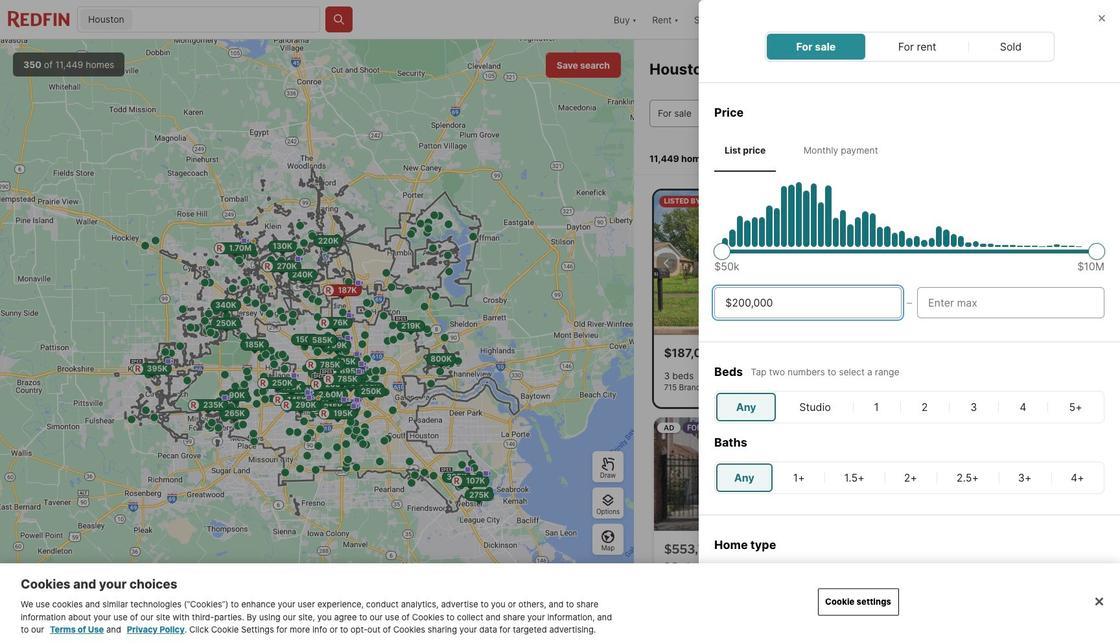 Task type: vqa. For each thing, say whether or not it's contained in the screenshot.
6 /10 associated with Cornerstone
no



Task type: describe. For each thing, give the bounding box(es) containing it.
3 option from the left
[[915, 564, 1005, 633]]

advertisement image
[[647, 413, 877, 640]]

previous image
[[659, 255, 675, 271]]

number of bedrooms row
[[715, 391, 1105, 423]]

maximum price slider
[[1089, 243, 1106, 260]]

For sale radio
[[797, 39, 836, 54]]

Enter max text field
[[929, 295, 1094, 310]]

1 option from the left
[[715, 564, 804, 633]]

4 option from the left
[[1015, 564, 1105, 633]]

ad element
[[654, 418, 871, 634]]

number of bathrooms row
[[715, 461, 1105, 494]]

next image
[[850, 255, 865, 271]]

minimum price slider
[[714, 243, 731, 260]]

google image
[[3, 626, 46, 643]]

cookies and your choices alert dialog
[[0, 563, 1121, 643]]

Enter min text field
[[726, 295, 891, 310]]



Task type: locate. For each thing, give the bounding box(es) containing it.
menu bar
[[765, 32, 1055, 62]]

dialog
[[699, 0, 1121, 643]]

option
[[715, 564, 804, 633], [815, 564, 905, 633], [915, 564, 1005, 633], [1015, 564, 1105, 633]]

For rent radio
[[899, 39, 938, 54]]

Sold radio
[[1000, 39, 1023, 54]]

map region
[[0, 40, 634, 643]]

list box
[[715, 564, 1105, 643]]

None search field
[[135, 7, 320, 33]]

tab list
[[715, 132, 1105, 172]]

submit search image
[[333, 13, 346, 26]]

cell
[[717, 393, 776, 421], [779, 393, 852, 421], [854, 393, 899, 421], [902, 393, 948, 421], [951, 393, 997, 421], [1000, 393, 1047, 421], [1050, 393, 1103, 421], [717, 463, 773, 492], [775, 463, 823, 492], [826, 463, 884, 492], [886, 463, 936, 492], [938, 463, 998, 492], [1000, 463, 1050, 492], [1053, 463, 1103, 492]]

2 option from the left
[[815, 564, 905, 633]]



